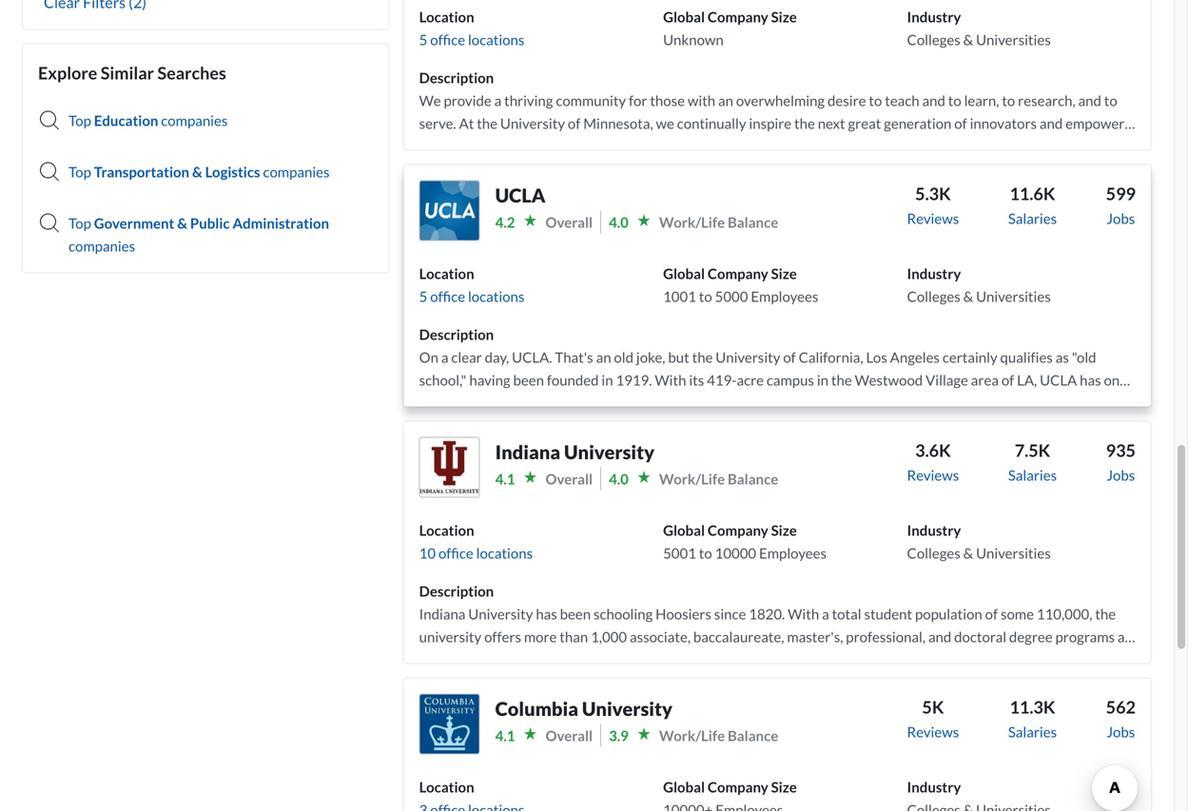 Task type: locate. For each thing, give the bounding box(es) containing it.
3 global from the top
[[663, 522, 705, 539]]

2 industry colleges & universities from the top
[[907, 265, 1051, 305]]

location 5 office locations
[[419, 8, 525, 48], [419, 265, 525, 305]]

0 vertical spatial companies
[[161, 112, 228, 129]]

employees right 5000
[[751, 288, 818, 305]]

1 overall from the top
[[546, 214, 593, 231]]

1 top from the top
[[68, 112, 91, 129]]

colleges
[[907, 31, 961, 48], [907, 288, 961, 305], [907, 545, 961, 562]]

11.6k
[[1010, 183, 1055, 204]]

location
[[419, 8, 474, 25], [419, 265, 474, 282], [419, 522, 474, 539], [419, 779, 474, 796]]

companies inside top government & public administration companies
[[68, 237, 135, 254]]

work/life balance for ucla
[[659, 214, 778, 231]]

1 vertical spatial university
[[582, 698, 673, 721]]

0 vertical spatial work/life
[[659, 214, 725, 231]]

university up 3.9
[[582, 698, 673, 721]]

locations inside location 10 office locations
[[476, 545, 533, 562]]

2 vertical spatial colleges
[[907, 545, 961, 562]]

2 vertical spatial description
[[419, 583, 494, 600]]

work/life up 1001
[[659, 214, 725, 231]]

3 colleges from the top
[[907, 545, 961, 562]]

global
[[663, 8, 705, 25], [663, 265, 705, 282], [663, 522, 705, 539], [663, 779, 705, 796]]

4.1 down indiana
[[495, 470, 515, 488]]

0 horizontal spatial companies
[[68, 237, 135, 254]]

jobs
[[1107, 210, 1135, 227], [1107, 467, 1135, 484], [1107, 723, 1135, 741]]

1 vertical spatial employees
[[759, 545, 827, 562]]

2 5 from the top
[[419, 288, 427, 305]]

university right indiana
[[564, 441, 655, 464]]

salaries for indiana university
[[1008, 467, 1057, 484]]

2 vertical spatial locations
[[476, 545, 533, 562]]

1 vertical spatial to
[[699, 545, 712, 562]]

company inside global company size 5001 to 10000 employees
[[708, 522, 768, 539]]

university
[[564, 441, 655, 464], [582, 698, 673, 721]]

0 vertical spatial jobs
[[1107, 210, 1135, 227]]

3 description from the top
[[419, 583, 494, 600]]

size inside global company size 1001 to 5000 employees
[[771, 265, 797, 282]]

3 overall from the top
[[546, 727, 593, 744]]

locations for ucla
[[468, 288, 525, 305]]

2 vertical spatial companies
[[68, 237, 135, 254]]

1 work/life from the top
[[659, 214, 725, 231]]

balance up global company size
[[728, 727, 778, 744]]

employees
[[751, 288, 818, 305], [759, 545, 827, 562]]

to inside global company size 1001 to 5000 employees
[[699, 288, 712, 305]]

description
[[419, 69, 494, 86], [419, 326, 494, 343], [419, 583, 494, 600]]

2 4.1 from the top
[[495, 727, 515, 744]]

1 vertical spatial location 5 office locations
[[419, 265, 525, 305]]

2 vertical spatial work/life
[[659, 727, 725, 744]]

reviews for indiana university
[[907, 467, 959, 484]]

599 jobs
[[1106, 183, 1136, 227]]

1 vertical spatial universities
[[976, 288, 1051, 305]]

size inside global company size unknown
[[771, 8, 797, 25]]

jobs for columbia
[[1107, 723, 1135, 741]]

jobs down 562
[[1107, 723, 1135, 741]]

similar
[[101, 62, 154, 83]]

3.6k reviews
[[907, 440, 959, 484]]

0 vertical spatial to
[[699, 288, 712, 305]]

administration
[[233, 215, 329, 232]]

1 vertical spatial companies
[[263, 163, 330, 180]]

10 office locations link
[[419, 545, 533, 562]]

4 size from the top
[[771, 779, 797, 796]]

0 vertical spatial industry colleges & universities
[[907, 8, 1051, 48]]

3 company from the top
[[708, 522, 768, 539]]

2 company from the top
[[708, 265, 768, 282]]

3 reviews from the top
[[907, 723, 959, 741]]

1 4.1 from the top
[[495, 470, 515, 488]]

3 industry from the top
[[907, 522, 961, 539]]

4.1 for columbia university
[[495, 727, 515, 744]]

1 vertical spatial colleges
[[907, 288, 961, 305]]

size for global company size 5001 to 10000 employees
[[771, 522, 797, 539]]

1 vertical spatial overall
[[546, 470, 593, 488]]

1 vertical spatial locations
[[468, 288, 525, 305]]

searches
[[157, 62, 226, 83]]

10000
[[715, 545, 756, 562]]

work/life balance up global company size
[[659, 727, 778, 744]]

0 vertical spatial salaries
[[1008, 210, 1057, 227]]

2 vertical spatial work/life balance
[[659, 727, 778, 744]]

salaries down 11.6k
[[1008, 210, 1057, 227]]

employees right "10000"
[[759, 545, 827, 562]]

size for global company size
[[771, 779, 797, 796]]

overall for ucla
[[546, 214, 593, 231]]

reviews down 3.6k
[[907, 467, 959, 484]]

university for columbia university
[[582, 698, 673, 721]]

global for 5001
[[663, 522, 705, 539]]

office inside location 10 office locations
[[439, 545, 474, 562]]

0 vertical spatial 5 office locations link
[[419, 31, 525, 48]]

0 vertical spatial 5
[[419, 31, 427, 48]]

7.5k salaries
[[1008, 440, 1057, 484]]

3 balance from the top
[[728, 727, 778, 744]]

work/life balance
[[659, 214, 778, 231], [659, 470, 778, 488], [659, 727, 778, 744]]

& inside top government & public administration companies
[[177, 215, 187, 232]]

1 vertical spatial 5
[[419, 288, 427, 305]]

global company size unknown
[[663, 8, 797, 48]]

2 4.0 from the top
[[609, 470, 629, 488]]

2 work/life balance from the top
[[659, 470, 778, 488]]

5 office locations link
[[419, 31, 525, 48], [419, 288, 525, 305]]

935 jobs
[[1106, 440, 1136, 484]]

2 location 5 office locations from the top
[[419, 265, 525, 305]]

balance up global company size 1001 to 5000 employees
[[728, 214, 778, 231]]

top inside top government & public administration companies
[[68, 215, 91, 232]]

unknown
[[663, 31, 724, 48]]

office for indiana university
[[439, 545, 474, 562]]

companies
[[161, 112, 228, 129], [263, 163, 330, 180], [68, 237, 135, 254]]

3.9
[[609, 727, 629, 744]]

5k reviews
[[907, 697, 959, 741]]

companies up 'administration'
[[263, 163, 330, 180]]

transportation
[[94, 163, 189, 180]]

top for top government & public administration companies
[[68, 215, 91, 232]]

3 location from the top
[[419, 522, 474, 539]]

3 size from the top
[[771, 522, 797, 539]]

2 reviews from the top
[[907, 467, 959, 484]]

office
[[430, 31, 465, 48], [430, 288, 465, 305], [439, 545, 474, 562]]

2 colleges from the top
[[907, 288, 961, 305]]

work/life for ucla
[[659, 214, 725, 231]]

4.0
[[609, 214, 629, 231], [609, 470, 629, 488]]

global inside global company size 1001 to 5000 employees
[[663, 265, 705, 282]]

jobs inside 935 jobs
[[1107, 467, 1135, 484]]

2 vertical spatial salaries
[[1008, 723, 1057, 741]]

2 jobs from the top
[[1107, 467, 1135, 484]]

1 vertical spatial work/life balance
[[659, 470, 778, 488]]

reviews down 5.3k
[[907, 210, 959, 227]]

3 work/life balance from the top
[[659, 727, 778, 744]]

employees inside global company size 1001 to 5000 employees
[[751, 288, 818, 305]]

1 vertical spatial description
[[419, 326, 494, 343]]

4.1
[[495, 470, 515, 488], [495, 727, 515, 744]]

5.3k reviews
[[907, 183, 959, 227]]

2 size from the top
[[771, 265, 797, 282]]

2 universities from the top
[[976, 288, 1051, 305]]

universities for ucla
[[976, 288, 1051, 305]]

jobs down 935 in the bottom of the page
[[1107, 467, 1135, 484]]

top government & public administration companies
[[68, 215, 329, 254]]

0 vertical spatial balance
[[728, 214, 778, 231]]

explore
[[38, 62, 97, 83]]

1 vertical spatial industry colleges & universities
[[907, 265, 1051, 305]]

2 location from the top
[[419, 265, 474, 282]]

1 vertical spatial 5 office locations link
[[419, 288, 525, 305]]

1 vertical spatial work/life
[[659, 470, 725, 488]]

top left transportation
[[68, 163, 91, 180]]

indiana university
[[495, 441, 655, 464]]

work/life up global company size
[[659, 727, 725, 744]]

work/life up 5001
[[659, 470, 725, 488]]

2 vertical spatial industry colleges & universities
[[907, 522, 1051, 562]]

3 work/life from the top
[[659, 727, 725, 744]]

0 vertical spatial work/life balance
[[659, 214, 778, 231]]

overall
[[546, 214, 593, 231], [546, 470, 593, 488], [546, 727, 593, 744]]

global inside global company size unknown
[[663, 8, 705, 25]]

0 vertical spatial colleges
[[907, 31, 961, 48]]

balance for ucla
[[728, 214, 778, 231]]

5000
[[715, 288, 748, 305]]

2 vertical spatial jobs
[[1107, 723, 1135, 741]]

2 horizontal spatial companies
[[263, 163, 330, 180]]

work/life balance up global company size 5001 to 10000 employees
[[659, 470, 778, 488]]

10
[[419, 545, 436, 562]]

2 vertical spatial universities
[[976, 545, 1051, 562]]

0 vertical spatial 4.1
[[495, 470, 515, 488]]

2 work/life from the top
[[659, 470, 725, 488]]

employees inside global company size 5001 to 10000 employees
[[759, 545, 827, 562]]

top education companies
[[68, 112, 228, 129]]

1 5 from the top
[[419, 31, 427, 48]]

1 vertical spatial salaries
[[1008, 467, 1057, 484]]

2 salaries from the top
[[1008, 467, 1057, 484]]

work/life balance up global company size 1001 to 5000 employees
[[659, 214, 778, 231]]

0 vertical spatial universities
[[976, 31, 1051, 48]]

overall down ucla
[[546, 214, 593, 231]]

1 vertical spatial reviews
[[907, 467, 959, 484]]

top left 'government'
[[68, 215, 91, 232]]

jobs inside the 562 jobs
[[1107, 723, 1135, 741]]

global company size 5001 to 10000 employees
[[663, 522, 827, 562]]

1 vertical spatial 4.0
[[609, 470, 629, 488]]

3 top from the top
[[68, 215, 91, 232]]

salaries
[[1008, 210, 1057, 227], [1008, 467, 1057, 484], [1008, 723, 1057, 741]]

indiana
[[495, 441, 560, 464]]

ucla image
[[419, 180, 480, 241]]

5
[[419, 31, 427, 48], [419, 288, 427, 305]]

industry colleges & universities
[[907, 8, 1051, 48], [907, 265, 1051, 305], [907, 522, 1051, 562]]

1 4.0 from the top
[[609, 214, 629, 231]]

1 salaries from the top
[[1008, 210, 1057, 227]]

0 vertical spatial location 5 office locations
[[419, 8, 525, 48]]

1 vertical spatial office
[[430, 288, 465, 305]]

1 to from the top
[[699, 288, 712, 305]]

work/life
[[659, 214, 725, 231], [659, 470, 725, 488], [659, 727, 725, 744]]

2 description from the top
[[419, 326, 494, 343]]

1 balance from the top
[[728, 214, 778, 231]]

1 5 office locations link from the top
[[419, 31, 525, 48]]

companies down searches
[[161, 112, 228, 129]]

top transportation & logistics companies
[[68, 163, 330, 180]]

work/life balance for indiana university
[[659, 470, 778, 488]]

1 reviews from the top
[[907, 210, 959, 227]]

1 global from the top
[[663, 8, 705, 25]]

company
[[708, 8, 768, 25], [708, 265, 768, 282], [708, 522, 768, 539], [708, 779, 768, 796]]

1 location from the top
[[419, 8, 474, 25]]

reviews
[[907, 210, 959, 227], [907, 467, 959, 484], [907, 723, 959, 741]]

2 vertical spatial overall
[[546, 727, 593, 744]]

1 company from the top
[[708, 8, 768, 25]]

3 industry colleges & universities from the top
[[907, 522, 1051, 562]]

4 company from the top
[[708, 779, 768, 796]]

2 balance from the top
[[728, 470, 778, 488]]

to right 1001
[[699, 288, 712, 305]]

1 vertical spatial 4.1
[[495, 727, 515, 744]]

1 work/life balance from the top
[[659, 214, 778, 231]]

size inside global company size 5001 to 10000 employees
[[771, 522, 797, 539]]

2 overall from the top
[[546, 470, 593, 488]]

to inside global company size 5001 to 10000 employees
[[699, 545, 712, 562]]

0 vertical spatial 4.0
[[609, 214, 629, 231]]

company inside global company size unknown
[[708, 8, 768, 25]]

top left education at the left top
[[68, 112, 91, 129]]

2 global from the top
[[663, 265, 705, 282]]

4 global from the top
[[663, 779, 705, 796]]

2 top from the top
[[68, 163, 91, 180]]

columbia university
[[495, 698, 673, 721]]

jobs down 599
[[1107, 210, 1135, 227]]

1 vertical spatial top
[[68, 163, 91, 180]]

3 salaries from the top
[[1008, 723, 1057, 741]]

salaries down 11.3k
[[1008, 723, 1057, 741]]

1 vertical spatial balance
[[728, 470, 778, 488]]

balance up global company size 5001 to 10000 employees
[[728, 470, 778, 488]]

balance
[[728, 214, 778, 231], [728, 470, 778, 488], [728, 727, 778, 744]]

overall down indiana university
[[546, 470, 593, 488]]

562 jobs
[[1106, 697, 1136, 741]]

0 vertical spatial top
[[68, 112, 91, 129]]

global inside global company size 5001 to 10000 employees
[[663, 522, 705, 539]]

size for global company size 1001 to 5000 employees
[[771, 265, 797, 282]]

2 vertical spatial office
[[439, 545, 474, 562]]

3 jobs from the top
[[1107, 723, 1135, 741]]

1 size from the top
[[771, 8, 797, 25]]

companies down 'government'
[[68, 237, 135, 254]]

4.1 down columbia
[[495, 727, 515, 744]]

2 vertical spatial top
[[68, 215, 91, 232]]

0 vertical spatial employees
[[751, 288, 818, 305]]

&
[[963, 31, 973, 48], [192, 163, 202, 180], [177, 215, 187, 232], [963, 288, 973, 305], [963, 545, 973, 562]]

salaries down 7.5k
[[1008, 467, 1057, 484]]

0 vertical spatial university
[[564, 441, 655, 464]]

5.3k
[[915, 183, 951, 204]]

overall down columbia university
[[546, 727, 593, 744]]

2 vertical spatial reviews
[[907, 723, 959, 741]]

0 vertical spatial description
[[419, 69, 494, 86]]

2 vertical spatial balance
[[728, 727, 778, 744]]

locations
[[468, 31, 525, 48], [468, 288, 525, 305], [476, 545, 533, 562]]

reviews down 5k
[[907, 723, 959, 741]]

4.1 for indiana university
[[495, 470, 515, 488]]

industry
[[907, 8, 961, 25], [907, 265, 961, 282], [907, 522, 961, 539], [907, 779, 961, 796]]

0 vertical spatial overall
[[546, 214, 593, 231]]

top
[[68, 112, 91, 129], [68, 163, 91, 180], [68, 215, 91, 232]]

to
[[699, 288, 712, 305], [699, 545, 712, 562]]

1 vertical spatial jobs
[[1107, 467, 1135, 484]]

1 jobs from the top
[[1107, 210, 1135, 227]]

4.0 for ucla
[[609, 214, 629, 231]]

columbia
[[495, 698, 578, 721]]

3 universities from the top
[[976, 545, 1051, 562]]

to right 5001
[[699, 545, 712, 562]]

0 vertical spatial reviews
[[907, 210, 959, 227]]

reviews for ucla
[[907, 210, 959, 227]]

work/life for indiana university
[[659, 470, 725, 488]]

company inside global company size 1001 to 5000 employees
[[708, 265, 768, 282]]

size
[[771, 8, 797, 25], [771, 265, 797, 282], [771, 522, 797, 539], [771, 779, 797, 796]]

2 to from the top
[[699, 545, 712, 562]]

universities
[[976, 31, 1051, 48], [976, 288, 1051, 305], [976, 545, 1051, 562]]



Task type: vqa. For each thing, say whether or not it's contained in the screenshot.
the 3,
no



Task type: describe. For each thing, give the bounding box(es) containing it.
colleges for ucla
[[907, 288, 961, 305]]

logistics
[[205, 163, 260, 180]]

reviews for columbia university
[[907, 723, 959, 741]]

11.3k salaries
[[1008, 697, 1057, 741]]

work/life for columbia university
[[659, 727, 725, 744]]

salaries for ucla
[[1008, 210, 1057, 227]]

599
[[1106, 183, 1136, 204]]

ucla
[[495, 184, 546, 207]]

global company size
[[663, 779, 797, 796]]

salaries for columbia university
[[1008, 723, 1057, 741]]

colleges for indiana university
[[907, 545, 961, 562]]

education
[[94, 112, 158, 129]]

5001
[[663, 545, 696, 562]]

4 location from the top
[[419, 779, 474, 796]]

balance for indiana university
[[728, 470, 778, 488]]

employees for ucla
[[751, 288, 818, 305]]

description for indiana university
[[419, 583, 494, 600]]

size for global company size unknown
[[771, 8, 797, 25]]

company for 1001
[[708, 265, 768, 282]]

government
[[94, 215, 174, 232]]

columbia university image
[[419, 694, 480, 755]]

2 industry from the top
[[907, 265, 961, 282]]

location inside location 10 office locations
[[419, 522, 474, 539]]

562
[[1106, 697, 1136, 718]]

industry colleges & universities for indiana university
[[907, 522, 1051, 562]]

universities for indiana university
[[976, 545, 1051, 562]]

overall for indiana university
[[546, 470, 593, 488]]

0 vertical spatial office
[[430, 31, 465, 48]]

1 location 5 office locations from the top
[[419, 8, 525, 48]]

5 for 2nd '5 office locations' link from the bottom
[[419, 31, 427, 48]]

11.3k
[[1010, 697, 1055, 718]]

global for 1001
[[663, 265, 705, 282]]

4.2
[[495, 214, 515, 231]]

5 for 1st '5 office locations' link from the bottom
[[419, 288, 427, 305]]

7.5k
[[1015, 440, 1050, 461]]

935
[[1106, 440, 1136, 461]]

1 description from the top
[[419, 69, 494, 86]]

11.6k salaries
[[1008, 183, 1057, 227]]

jobs for indiana
[[1107, 467, 1135, 484]]

global for unknown
[[663, 8, 705, 25]]

office for ucla
[[430, 288, 465, 305]]

2 5 office locations link from the top
[[419, 288, 525, 305]]

3.6k
[[915, 440, 951, 461]]

1 industry from the top
[[907, 8, 961, 25]]

company for 5001
[[708, 522, 768, 539]]

employees for indiana university
[[759, 545, 827, 562]]

global company size 1001 to 5000 employees
[[663, 265, 818, 305]]

description for ucla
[[419, 326, 494, 343]]

1 universities from the top
[[976, 31, 1051, 48]]

work/life balance for columbia university
[[659, 727, 778, 744]]

top for top education companies
[[68, 112, 91, 129]]

1001
[[663, 288, 696, 305]]

4 industry from the top
[[907, 779, 961, 796]]

company for unknown
[[708, 8, 768, 25]]

to for ucla
[[699, 288, 712, 305]]

indiana university image
[[419, 437, 480, 498]]

jobs inside 599 jobs
[[1107, 210, 1135, 227]]

1 colleges from the top
[[907, 31, 961, 48]]

to for indiana university
[[699, 545, 712, 562]]

0 vertical spatial locations
[[468, 31, 525, 48]]

overall for columbia university
[[546, 727, 593, 744]]

location 10 office locations
[[419, 522, 533, 562]]

university for indiana university
[[564, 441, 655, 464]]

industry colleges & universities for ucla
[[907, 265, 1051, 305]]

1 industry colleges & universities from the top
[[907, 8, 1051, 48]]

top for top transportation & logistics companies
[[68, 163, 91, 180]]

4.0 for indiana university
[[609, 470, 629, 488]]

1 horizontal spatial companies
[[161, 112, 228, 129]]

5k
[[922, 697, 944, 718]]

locations for indiana university
[[476, 545, 533, 562]]

balance for columbia university
[[728, 727, 778, 744]]

public
[[190, 215, 230, 232]]

explore similar searches
[[38, 62, 226, 83]]



